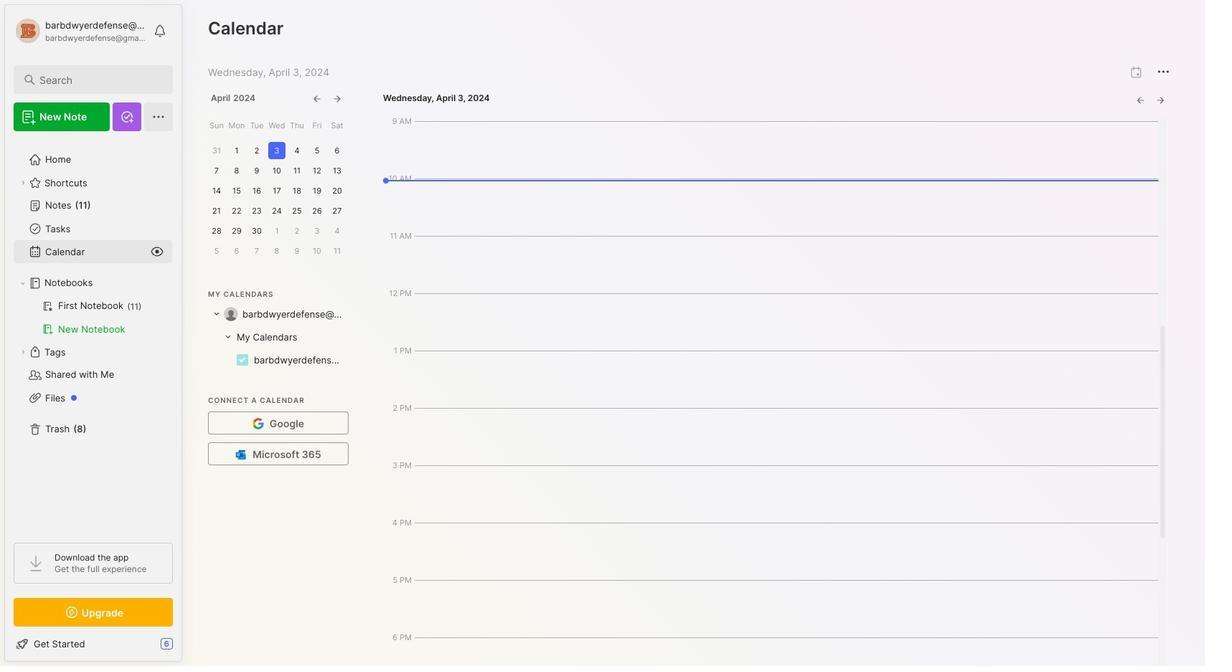 Task type: vqa. For each thing, say whether or not it's contained in the screenshot.
cell
yes



Task type: locate. For each thing, give the bounding box(es) containing it.
1 row from the top
[[208, 303, 346, 325]]

expand tags image
[[19, 348, 27, 356]]

grid
[[208, 303, 346, 371]]

group inside 'tree'
[[14, 295, 172, 341]]

None search field
[[39, 71, 160, 88]]

arrow image
[[212, 310, 221, 318], [224, 333, 232, 341]]

3 row from the top
[[208, 348, 346, 371]]

1 vertical spatial arrow image
[[224, 333, 232, 341]]

Account field
[[14, 16, 146, 45]]

group
[[14, 295, 172, 341]]

main element
[[0, 0, 186, 666]]

Select3344 checkbox
[[237, 354, 248, 366]]

row group
[[208, 325, 346, 371]]

0 horizontal spatial arrow image
[[212, 310, 221, 318]]

row
[[208, 303, 346, 325], [208, 325, 346, 348], [208, 348, 346, 371]]

1 horizontal spatial arrow image
[[224, 333, 232, 341]]

more actions image
[[1155, 63, 1172, 80]]

cell
[[242, 307, 346, 321], [232, 330, 297, 344], [254, 353, 346, 367]]

tree
[[5, 140, 181, 530]]

April field
[[208, 93, 230, 104]]

tree inside main 'element'
[[5, 140, 181, 530]]

2 row from the top
[[208, 325, 346, 348]]



Task type: describe. For each thing, give the bounding box(es) containing it.
0 vertical spatial arrow image
[[212, 310, 221, 318]]

Search text field
[[39, 73, 160, 87]]

0 vertical spatial cell
[[242, 307, 346, 321]]

none search field inside main 'element'
[[39, 71, 160, 88]]

2024 field
[[230, 93, 255, 104]]

1 vertical spatial cell
[[232, 330, 297, 344]]

expand notebooks image
[[19, 279, 27, 288]]

Help and Learning task checklist field
[[5, 633, 181, 656]]

2 vertical spatial cell
[[254, 353, 346, 367]]

click to collapse image
[[181, 640, 192, 657]]

More actions field
[[1149, 57, 1178, 87]]



